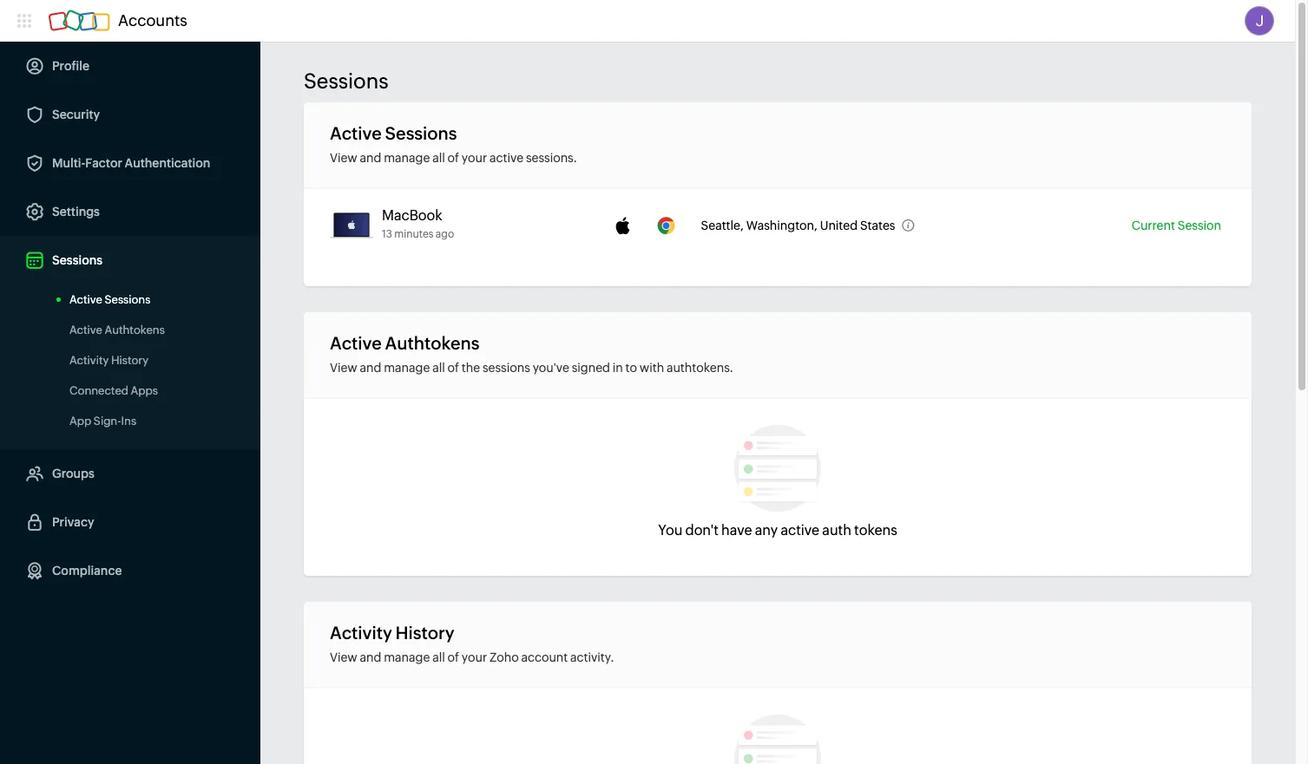 Task type: describe. For each thing, give the bounding box(es) containing it.
states
[[860, 219, 895, 233]]

you
[[658, 523, 683, 539]]

of for sessions
[[448, 151, 459, 165]]

activity history
[[69, 354, 148, 367]]

to
[[625, 361, 637, 375]]

macbook 13 minutes ago
[[382, 207, 454, 240]]

app sign-ins
[[69, 415, 136, 428]]

history for activity history view and manage all of your zoho account activity.
[[395, 623, 455, 643]]

active authtokens
[[69, 324, 165, 337]]

activity.
[[570, 651, 614, 665]]

app
[[69, 415, 91, 428]]

view for active authtokens
[[330, 361, 357, 375]]

don't
[[685, 523, 719, 539]]

sessions
[[483, 361, 530, 375]]

macbook
[[382, 207, 442, 224]]

apps
[[131, 385, 158, 398]]

1 horizontal spatial active
[[781, 523, 820, 539]]

active for active sessions view and manage all of your active sessions.
[[330, 123, 382, 143]]

the
[[462, 361, 480, 375]]

with
[[640, 361, 664, 375]]

united
[[820, 219, 858, 233]]

os_osx image
[[614, 217, 632, 234]]

history for activity history
[[111, 354, 148, 367]]

current
[[1132, 219, 1175, 233]]

active sessions
[[69, 293, 150, 306]]

active sessions view and manage all of your active sessions.
[[330, 123, 577, 165]]

in
[[613, 361, 623, 375]]

of for history
[[448, 651, 459, 665]]

active for active authtokens view and manage all of the sessions you've signed in to with authtokens.
[[330, 333, 382, 353]]

activity for activity history
[[69, 354, 109, 367]]

have
[[721, 523, 752, 539]]

authentication
[[125, 156, 210, 170]]

tokens
[[854, 523, 897, 539]]

you've
[[533, 361, 569, 375]]

activity for activity history view and manage all of your zoho account activity.
[[330, 623, 392, 643]]

seattle, washington, united states
[[701, 219, 895, 233]]

you don't have any active auth tokens
[[658, 523, 897, 539]]

factor
[[85, 156, 122, 170]]

seattle,
[[701, 219, 744, 233]]



Task type: vqa. For each thing, say whether or not it's contained in the screenshot.
Primary image
no



Task type: locate. For each thing, give the bounding box(es) containing it.
1 vertical spatial of
[[448, 361, 459, 375]]

3 manage from the top
[[384, 651, 430, 665]]

1 your from the top
[[462, 151, 487, 165]]

1 manage from the top
[[384, 151, 430, 165]]

2 vertical spatial and
[[360, 651, 381, 665]]

manage
[[384, 151, 430, 165], [384, 361, 430, 375], [384, 651, 430, 665]]

of
[[448, 151, 459, 165], [448, 361, 459, 375], [448, 651, 459, 665]]

1 vertical spatial active
[[781, 523, 820, 539]]

0 vertical spatial history
[[111, 354, 148, 367]]

authtokens.
[[667, 361, 733, 375]]

1 vertical spatial manage
[[384, 361, 430, 375]]

groups
[[52, 467, 95, 481]]

2 all from the top
[[432, 361, 445, 375]]

0 vertical spatial activity
[[69, 354, 109, 367]]

zoho
[[490, 651, 519, 665]]

your left the zoho
[[462, 651, 487, 665]]

manage for authtokens
[[384, 361, 430, 375]]

and inside activity history view and manage all of your zoho account activity.
[[360, 651, 381, 665]]

ago
[[436, 228, 454, 240]]

of inside active sessions view and manage all of your active sessions.
[[448, 151, 459, 165]]

all inside activity history view and manage all of your zoho account activity.
[[432, 651, 445, 665]]

your for sessions
[[462, 151, 487, 165]]

0 horizontal spatial active
[[490, 151, 523, 165]]

1 view from the top
[[330, 151, 357, 165]]

and for sessions
[[360, 151, 381, 165]]

manage inside active authtokens view and manage all of the sessions you've signed in to with authtokens.
[[384, 361, 430, 375]]

manage for history
[[384, 651, 430, 665]]

3 view from the top
[[330, 651, 357, 665]]

0 vertical spatial all
[[432, 151, 445, 165]]

and for authtokens
[[360, 361, 381, 375]]

of left the
[[448, 361, 459, 375]]

ins
[[121, 415, 136, 428]]

active
[[330, 123, 382, 143], [69, 293, 102, 306], [69, 324, 102, 337], [330, 333, 382, 353]]

0 horizontal spatial history
[[111, 354, 148, 367]]

all up macbook
[[432, 151, 445, 165]]

1 horizontal spatial authtokens
[[385, 333, 479, 353]]

2 vertical spatial of
[[448, 651, 459, 665]]

activity history view and manage all of your zoho account activity.
[[330, 623, 614, 665]]

privacy
[[52, 516, 94, 530]]

view for active sessions
[[330, 151, 357, 165]]

of inside activity history view and manage all of your zoho account activity.
[[448, 651, 459, 665]]

history
[[111, 354, 148, 367], [395, 623, 455, 643]]

all left the zoho
[[432, 651, 445, 665]]

and
[[360, 151, 381, 165], [360, 361, 381, 375], [360, 651, 381, 665]]

current session
[[1132, 219, 1221, 233]]

view
[[330, 151, 357, 165], [330, 361, 357, 375], [330, 651, 357, 665]]

all for sessions
[[432, 151, 445, 165]]

connected apps
[[69, 385, 158, 398]]

sign-
[[94, 415, 121, 428]]

1 all from the top
[[432, 151, 445, 165]]

authtokens for active authtokens
[[105, 324, 165, 337]]

info image
[[902, 220, 914, 232]]

1 and from the top
[[360, 151, 381, 165]]

all
[[432, 151, 445, 165], [432, 361, 445, 375], [432, 651, 445, 665]]

all for authtokens
[[432, 361, 445, 375]]

profile
[[52, 59, 89, 73]]

all inside active authtokens view and manage all of the sessions you've signed in to with authtokens.
[[432, 361, 445, 375]]

0 vertical spatial manage
[[384, 151, 430, 165]]

activity inside activity history view and manage all of your zoho account activity.
[[330, 623, 392, 643]]

activity
[[69, 354, 109, 367], [330, 623, 392, 643]]

your
[[462, 151, 487, 165], [462, 651, 487, 665]]

your left sessions.
[[462, 151, 487, 165]]

and for history
[[360, 651, 381, 665]]

active inside active authtokens view and manage all of the sessions you've signed in to with authtokens.
[[330, 333, 382, 353]]

2 of from the top
[[448, 361, 459, 375]]

3 and from the top
[[360, 651, 381, 665]]

3 of from the top
[[448, 651, 459, 665]]

active for active sessions
[[69, 293, 102, 306]]

1 vertical spatial view
[[330, 361, 357, 375]]

history inside activity history view and manage all of your zoho account activity.
[[395, 623, 455, 643]]

view for activity history
[[330, 651, 357, 665]]

active for active authtokens
[[69, 324, 102, 337]]

authtokens for active authtokens view and manage all of the sessions you've signed in to with authtokens.
[[385, 333, 479, 353]]

3 all from the top
[[432, 651, 445, 665]]

sessions.
[[526, 151, 577, 165]]

of inside active authtokens view and manage all of the sessions you've signed in to with authtokens.
[[448, 361, 459, 375]]

connected
[[69, 385, 128, 398]]

active right "any"
[[781, 523, 820, 539]]

of left the zoho
[[448, 651, 459, 665]]

any
[[755, 523, 778, 539]]

active inside active sessions view and manage all of your active sessions.
[[330, 123, 382, 143]]

sessions
[[304, 69, 388, 93], [385, 123, 457, 143], [52, 253, 102, 267], [105, 293, 150, 306]]

2 vertical spatial manage
[[384, 651, 430, 665]]

accounts
[[118, 11, 187, 30]]

minutes
[[394, 228, 433, 240]]

all left the
[[432, 361, 445, 375]]

1 vertical spatial your
[[462, 651, 487, 665]]

1 vertical spatial all
[[432, 361, 445, 375]]

2 vertical spatial all
[[432, 651, 445, 665]]

multi-factor authentication
[[52, 156, 210, 170]]

manage inside activity history view and manage all of your zoho account activity.
[[384, 651, 430, 665]]

active left sessions.
[[490, 151, 523, 165]]

1 horizontal spatial activity
[[330, 623, 392, 643]]

0 vertical spatial of
[[448, 151, 459, 165]]

view inside activity history view and manage all of your zoho account activity.
[[330, 651, 357, 665]]

security
[[52, 108, 100, 122]]

and inside active authtokens view and manage all of the sessions you've signed in to with authtokens.
[[360, 361, 381, 375]]

1 vertical spatial history
[[395, 623, 455, 643]]

2 manage from the top
[[384, 361, 430, 375]]

0 vertical spatial and
[[360, 151, 381, 165]]

view inside active sessions view and manage all of your active sessions.
[[330, 151, 357, 165]]

1 vertical spatial and
[[360, 361, 381, 375]]

0 vertical spatial active
[[490, 151, 523, 165]]

your inside activity history view and manage all of your zoho account activity.
[[462, 651, 487, 665]]

session
[[1178, 219, 1221, 233]]

manage for sessions
[[384, 151, 430, 165]]

auth
[[822, 523, 851, 539]]

0 horizontal spatial activity
[[69, 354, 109, 367]]

of for authtokens
[[448, 361, 459, 375]]

0 vertical spatial view
[[330, 151, 357, 165]]

all for history
[[432, 651, 445, 665]]

signed
[[572, 361, 610, 375]]

13
[[382, 228, 392, 240]]

authtokens up the
[[385, 333, 479, 353]]

your for history
[[462, 651, 487, 665]]

manage inside active sessions view and manage all of your active sessions.
[[384, 151, 430, 165]]

2 your from the top
[[462, 651, 487, 665]]

active
[[490, 151, 523, 165], [781, 523, 820, 539]]

2 vertical spatial view
[[330, 651, 357, 665]]

0 vertical spatial your
[[462, 151, 487, 165]]

1 vertical spatial activity
[[330, 623, 392, 643]]

multi-
[[52, 156, 85, 170]]

1 horizontal spatial history
[[395, 623, 455, 643]]

settings
[[52, 205, 100, 219]]

washington,
[[746, 219, 818, 233]]

account
[[521, 651, 568, 665]]

sessions inside active sessions view and manage all of your active sessions.
[[385, 123, 457, 143]]

authtokens down active sessions
[[105, 324, 165, 337]]

1 of from the top
[[448, 151, 459, 165]]

authtokens
[[105, 324, 165, 337], [385, 333, 479, 353]]

0 horizontal spatial authtokens
[[105, 324, 165, 337]]

compliance
[[52, 564, 122, 578]]

and inside active sessions view and manage all of your active sessions.
[[360, 151, 381, 165]]

all inside active sessions view and manage all of your active sessions.
[[432, 151, 445, 165]]

authtokens inside active authtokens view and manage all of the sessions you've signed in to with authtokens.
[[385, 333, 479, 353]]

your inside active sessions view and manage all of your active sessions.
[[462, 151, 487, 165]]

view inside active authtokens view and manage all of the sessions you've signed in to with authtokens.
[[330, 361, 357, 375]]

2 and from the top
[[360, 361, 381, 375]]

active inside active sessions view and manage all of your active sessions.
[[490, 151, 523, 165]]

2 view from the top
[[330, 361, 357, 375]]

active authtokens view and manage all of the sessions you've signed in to with authtokens.
[[330, 333, 733, 375]]

of up the macbook 13 minutes ago
[[448, 151, 459, 165]]



